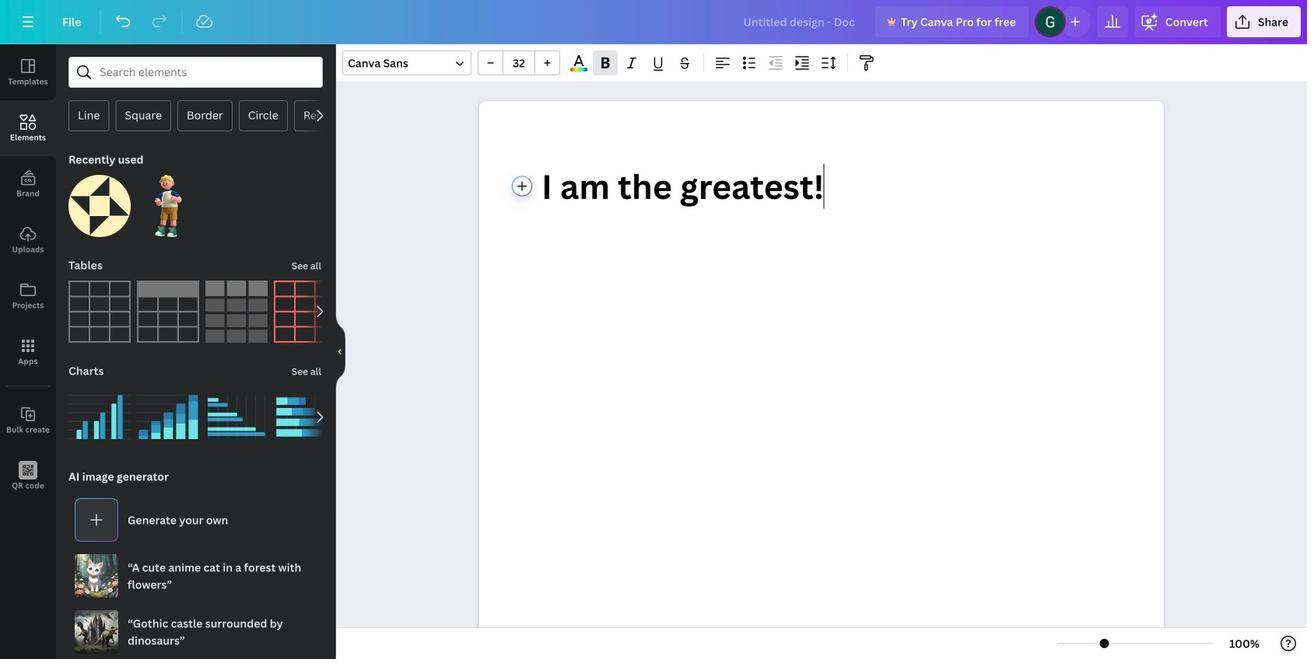Task type: vqa. For each thing, say whether or not it's contained in the screenshot.
Hide image in the left of the page
yes



Task type: locate. For each thing, give the bounding box(es) containing it.
1 add this table to the canvas image from the left
[[68, 281, 131, 343]]

Search elements search field
[[100, 58, 292, 87]]

add this table to the canvas image
[[68, 281, 131, 343], [137, 281, 199, 343], [205, 281, 268, 343], [274, 281, 336, 343]]

hide image
[[335, 315, 345, 389]]

main menu bar
[[0, 0, 1307, 44]]

group
[[478, 51, 560, 75], [68, 166, 131, 237], [137, 166, 199, 237], [68, 377, 131, 449], [137, 377, 199, 449], [205, 377, 268, 449], [274, 387, 336, 449]]

None text field
[[479, 101, 1164, 660]]



Task type: describe. For each thing, give the bounding box(es) containing it.
minimal sleek utilitarian pinwheel image
[[68, 175, 131, 237]]

Design title text field
[[731, 6, 869, 37]]

– – number field
[[508, 56, 530, 70]]

2 add this table to the canvas image from the left
[[137, 281, 199, 343]]

color range image
[[570, 68, 587, 72]]

3 add this table to the canvas image from the left
[[205, 281, 268, 343]]

side panel tab list
[[0, 44, 56, 505]]

4 add this table to the canvas image from the left
[[274, 281, 336, 343]]

3d teacher and student pre school boy speaking image
[[137, 175, 199, 237]]



